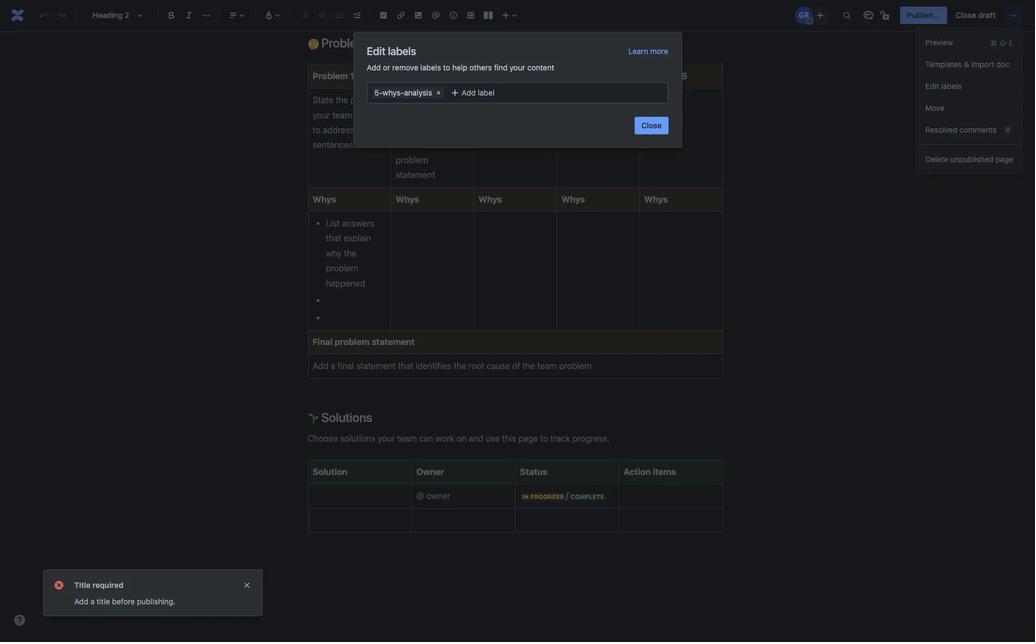 Task type: vqa. For each thing, say whether or not it's contained in the screenshot.
ideas
no



Task type: describe. For each thing, give the bounding box(es) containing it.
final
[[313, 337, 333, 347]]

help
[[452, 63, 468, 72]]

emoji image
[[447, 9, 460, 22]]

⇧
[[999, 38, 1007, 47]]

add a title before publishing.
[[74, 597, 176, 606]]

title required
[[74, 581, 123, 590]]

problem statements
[[319, 36, 431, 50]]

problem 3
[[479, 71, 521, 81]]

⌘ ⇧ e
[[990, 38, 1013, 47]]

in progress / complete
[[522, 491, 604, 501]]

problem for problem 3
[[479, 71, 514, 81]]

more
[[650, 46, 668, 56]]

learn
[[629, 46, 648, 56]]

add label
[[462, 88, 495, 97]]

undo ⌘z image
[[37, 9, 50, 22]]

2
[[433, 71, 438, 81]]

Edit labels text field
[[448, 87, 532, 98]]

preview
[[926, 38, 953, 47]]

problem 5
[[644, 71, 687, 81]]

templates & import doc button
[[917, 54, 1022, 75]]

before
[[112, 597, 135, 606]]

publish...
[[907, 10, 941, 20]]

add for add or remove labels to help others find your content
[[367, 63, 381, 72]]

labels inside edit labels button
[[941, 81, 962, 91]]

to
[[443, 63, 450, 72]]

layouts image
[[482, 9, 495, 22]]

close for close draft
[[956, 10, 976, 20]]

:thinking: image
[[308, 39, 319, 50]]

numbered list ⌘⇧7 image
[[315, 9, 328, 22]]

solutions
[[319, 410, 372, 425]]

mention image
[[429, 9, 443, 22]]

bold ⌘b image
[[165, 9, 178, 22]]

final problem statement
[[313, 337, 415, 347]]

templates & import doc
[[926, 60, 1010, 69]]

action item image
[[377, 9, 390, 22]]

more image
[[1007, 9, 1020, 22]]

edit inside dialog
[[367, 45, 385, 57]]

5 whys from the left
[[644, 194, 668, 204]]

move button
[[917, 97, 1022, 119]]

outdent ⇧tab image
[[333, 9, 346, 22]]

import
[[971, 60, 994, 69]]

close draft
[[956, 10, 996, 20]]

edit labels inside dialog
[[367, 45, 416, 57]]

resolved comments
[[926, 125, 997, 134]]

edit labels dialog
[[354, 33, 682, 148]]

problem 2
[[396, 71, 438, 81]]

others
[[470, 63, 492, 72]]

close draft button
[[949, 7, 1003, 24]]

clear image
[[434, 89, 443, 97]]

close for close
[[642, 121, 662, 130]]

page
[[996, 155, 1013, 164]]

indent tab image
[[350, 9, 363, 22]]



Task type: locate. For each thing, give the bounding box(es) containing it.
delete unpublished page button
[[917, 149, 1022, 170]]

1 vertical spatial edit
[[926, 81, 939, 91]]

1 vertical spatial close
[[642, 121, 662, 130]]

edit labels inside button
[[926, 81, 962, 91]]

unpublished
[[951, 155, 994, 164]]

learn more
[[629, 46, 668, 56]]

content
[[527, 63, 554, 72]]

edit labels button
[[917, 75, 1022, 97]]

2 vertical spatial labels
[[941, 81, 962, 91]]

bullet list ⌘⇧8 image
[[298, 9, 311, 22]]

4 whys from the left
[[562, 194, 585, 204]]

move
[[926, 103, 945, 113]]

edit
[[367, 45, 385, 57], [926, 81, 939, 91]]

close left draft
[[956, 10, 976, 20]]

problem for problem 1
[[313, 71, 348, 81]]

a
[[90, 597, 95, 606]]

whys
[[313, 194, 336, 204], [396, 194, 419, 204], [479, 194, 502, 204], [562, 194, 585, 204], [644, 194, 668, 204]]

link image
[[394, 9, 408, 22]]

1 horizontal spatial labels
[[420, 63, 441, 72]]

problem for problem statements
[[321, 36, 367, 50]]

problem
[[335, 337, 370, 347]]

0 horizontal spatial edit labels
[[367, 45, 416, 57]]

Main content area, start typing to enter text. text field
[[301, 0, 730, 564]]

0 horizontal spatial add
[[74, 597, 88, 606]]

2 horizontal spatial labels
[[941, 81, 962, 91]]

4
[[599, 71, 605, 81]]

close button
[[635, 117, 668, 134]]

dismiss image
[[243, 581, 251, 590]]

add left or
[[367, 63, 381, 72]]

close inside the edit labels dialog
[[642, 121, 662, 130]]

solution
[[313, 467, 347, 477]]

0 horizontal spatial edit
[[367, 45, 385, 57]]

labels
[[388, 45, 416, 57], [420, 63, 441, 72], [941, 81, 962, 91]]

labels up remove
[[388, 45, 416, 57]]

add for add a title before publishing.
[[74, 597, 88, 606]]

edit labels up or
[[367, 45, 416, 57]]

group containing preview
[[917, 28, 1022, 144]]

problem up analysis
[[396, 71, 431, 81]]

problem left 4
[[562, 71, 597, 81]]

menu
[[917, 28, 1022, 174]]

1 horizontal spatial close
[[956, 10, 976, 20]]

problem up "edit labels" text field
[[479, 71, 514, 81]]

edit labels
[[367, 45, 416, 57], [926, 81, 962, 91]]

title
[[74, 581, 91, 590]]

0 horizontal spatial labels
[[388, 45, 416, 57]]

confluence image
[[9, 7, 26, 24]]

italic ⌘i image
[[182, 9, 196, 22]]

0 vertical spatial add
[[367, 63, 381, 72]]

1
[[350, 71, 354, 81]]

2 whys from the left
[[396, 194, 419, 204]]

0 vertical spatial close
[[956, 10, 976, 20]]

title
[[97, 597, 110, 606]]

/
[[566, 491, 568, 501]]

5
[[682, 71, 687, 81]]

your
[[510, 63, 525, 72]]

add for add label
[[462, 88, 476, 97]]

edit up or
[[367, 45, 385, 57]]

:seedling: image
[[308, 414, 319, 425], [308, 414, 319, 425]]

delete
[[926, 155, 948, 164]]

problem
[[321, 36, 367, 50], [313, 71, 348, 81], [396, 71, 431, 81], [479, 71, 514, 81], [562, 71, 597, 81], [644, 71, 680, 81]]

delete unpublished page
[[926, 155, 1013, 164]]

5-
[[375, 88, 383, 97]]

add image, video, or file image
[[412, 9, 425, 22]]

0
[[1006, 126, 1010, 134]]

alert containing title required
[[44, 570, 262, 616]]

labels left 'to'
[[420, 63, 441, 72]]

problem 4
[[562, 71, 605, 81]]

add left label
[[462, 88, 476, 97]]

e
[[1009, 38, 1013, 47]]

statement
[[372, 337, 415, 347]]

statements
[[370, 36, 431, 50]]

add or remove labels to help others find your content
[[367, 63, 554, 72]]

2 horizontal spatial add
[[462, 88, 476, 97]]

add inside alert
[[74, 597, 88, 606]]

progress
[[530, 493, 564, 501]]

0 horizontal spatial close
[[642, 121, 662, 130]]

add
[[367, 63, 381, 72], [462, 88, 476, 97], [74, 597, 88, 606]]

:thinking: image
[[308, 39, 319, 50]]

1 vertical spatial edit labels
[[926, 81, 962, 91]]

or
[[383, 63, 390, 72]]

3 whys from the left
[[479, 194, 502, 204]]

complete
[[571, 493, 604, 501]]

whys-
[[383, 88, 404, 97]]

0 vertical spatial edit labels
[[367, 45, 416, 57]]

draft
[[978, 10, 996, 20]]

action
[[624, 467, 651, 477]]

templates
[[926, 60, 962, 69]]

labels down the templates
[[941, 81, 962, 91]]

problem for problem 4
[[562, 71, 597, 81]]

problem down outdent ⇧tab image
[[321, 36, 367, 50]]

alert
[[44, 570, 262, 616]]

edit labels down the templates
[[926, 81, 962, 91]]

add left a
[[74, 597, 88, 606]]

redo ⌘⇧z image
[[55, 9, 68, 22]]

edit inside button
[[926, 81, 939, 91]]

problem for problem 5
[[644, 71, 680, 81]]

problem left the 1
[[313, 71, 348, 81]]

5-whys-analysis
[[375, 88, 432, 97]]

resolved
[[926, 125, 958, 134]]

5-whys-analysis link
[[372, 87, 433, 98]]

3
[[516, 71, 521, 81]]

1 horizontal spatial edit
[[926, 81, 939, 91]]

menu containing preview
[[917, 28, 1022, 174]]

&
[[964, 60, 969, 69]]

table image
[[464, 9, 477, 22]]

1 vertical spatial add
[[462, 88, 476, 97]]

⌘
[[990, 38, 997, 47]]

owner
[[416, 467, 444, 477]]

analysis
[[404, 88, 432, 97]]

1 whys from the left
[[313, 194, 336, 204]]

remove
[[392, 63, 418, 72]]

label
[[478, 88, 495, 97]]

problem 1
[[313, 71, 354, 81]]

0 vertical spatial labels
[[388, 45, 416, 57]]

1 horizontal spatial add
[[367, 63, 381, 72]]

action items
[[624, 467, 676, 477]]

2 vertical spatial add
[[74, 597, 88, 606]]

close
[[956, 10, 976, 20], [642, 121, 662, 130]]

required
[[92, 581, 123, 590]]

comments
[[960, 125, 997, 134]]

problem left 5
[[644, 71, 680, 81]]

find
[[494, 63, 508, 72]]

publish... button
[[901, 7, 947, 24]]

items
[[653, 467, 676, 477]]

1 vertical spatial labels
[[420, 63, 441, 72]]

group
[[917, 28, 1022, 144]]

publishing.
[[137, 597, 176, 606]]

doc
[[996, 60, 1010, 69]]

problem for problem 2
[[396, 71, 431, 81]]

error image
[[52, 579, 66, 592]]

1 horizontal spatial edit labels
[[926, 81, 962, 91]]

greg robinson image
[[796, 7, 813, 24]]

in
[[522, 493, 529, 501]]

status
[[520, 467, 548, 477]]

0 vertical spatial edit
[[367, 45, 385, 57]]

edit up move
[[926, 81, 939, 91]]

close down problem 5
[[642, 121, 662, 130]]

learn more link
[[629, 46, 668, 57]]

confluence image
[[9, 7, 26, 24]]



